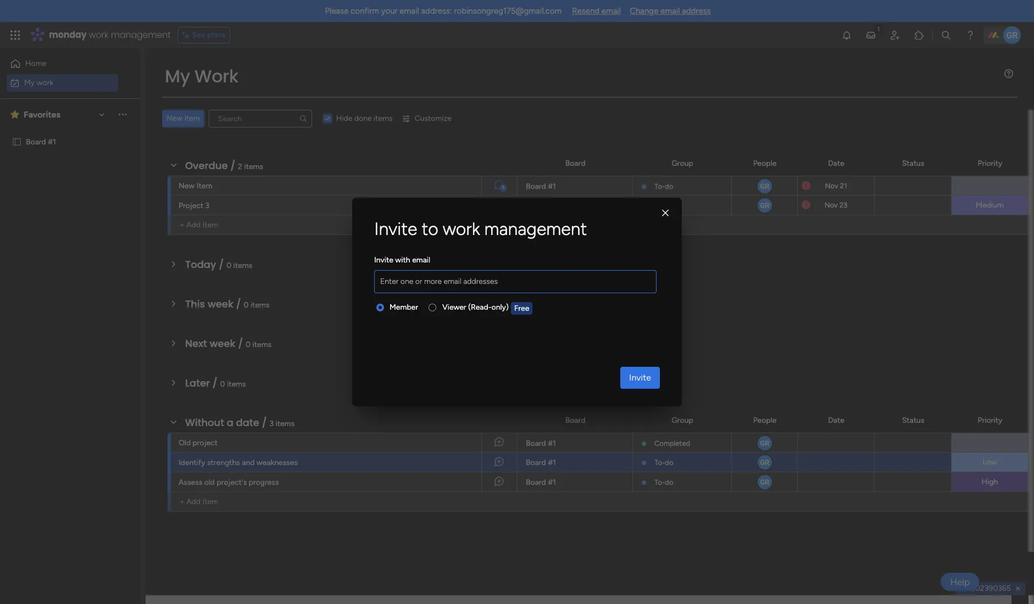Task type: describe. For each thing, give the bounding box(es) containing it.
and
[[242, 458, 255, 468]]

monday
[[49, 29, 87, 41]]

3 do from the top
[[665, 459, 673, 467]]

assess old project's progress
[[179, 478, 279, 487]]

hide done items
[[336, 114, 393, 123]]

to
[[422, 219, 438, 240]]

old
[[179, 439, 191, 448]]

project 3
[[179, 201, 210, 210]]

week for this
[[208, 297, 234, 311]]

remove image
[[1014, 585, 1023, 594]]

1 to- from the top
[[655, 182, 665, 191]]

without
[[185, 416, 224, 430]]

email right with
[[412, 256, 430, 265]]

people for items
[[753, 159, 777, 168]]

week for next
[[210, 337, 235, 351]]

nov 23
[[825, 201, 848, 209]]

robinsongreg175@gmail.com
[[454, 6, 562, 16]]

only)
[[492, 303, 509, 312]]

home button
[[7, 55, 118, 73]]

without a date / 3 items
[[185, 416, 295, 430]]

work for my
[[37, 78, 53, 87]]

2 board #1 link from the top
[[524, 434, 626, 453]]

id: 302390365
[[960, 584, 1011, 594]]

#1 for third the board #1 'link'
[[548, 458, 556, 468]]

0 inside later / 0 items
[[220, 380, 225, 389]]

close image
[[662, 209, 669, 217]]

later
[[185, 376, 210, 390]]

home
[[25, 59, 46, 68]]

next
[[185, 337, 207, 351]]

a
[[227, 416, 233, 430]]

2 to- from the top
[[655, 202, 665, 210]]

v2 star 2 image
[[10, 108, 19, 121]]

viewer (read-only)
[[442, 303, 509, 312]]

items inside without a date / 3 items
[[276, 419, 295, 429]]

invite with email
[[374, 256, 430, 265]]

/ left 2
[[230, 159, 235, 173]]

#1 for second the board #1 'link'
[[548, 439, 556, 448]]

0 inside today / 0 items
[[227, 261, 231, 270]]

items inside overdue / 2 items
[[244, 162, 263, 171]]

4 do from the top
[[665, 479, 673, 487]]

old project
[[179, 439, 218, 448]]

0 horizontal spatial 3
[[205, 201, 210, 210]]

date
[[236, 416, 259, 430]]

status for items
[[902, 159, 925, 168]]

change email address
[[630, 6, 711, 16]]

project
[[193, 439, 218, 448]]

favorites
[[24, 109, 60, 120]]

customize
[[415, 114, 452, 123]]

change email address link
[[630, 6, 711, 16]]

notifications image
[[841, 30, 852, 41]]

#1 for 1st the board #1 'link' from the bottom of the page
[[548, 478, 556, 487]]

apps image
[[914, 30, 925, 41]]

with
[[395, 256, 410, 265]]

project's
[[217, 478, 247, 487]]

invite to work management
[[374, 219, 587, 240]]

resend email
[[572, 6, 621, 16]]

help button
[[941, 573, 979, 591]]

your
[[381, 6, 398, 16]]

hide
[[336, 114, 352, 123]]

priority for /
[[978, 416, 1003, 425]]

/ right later
[[212, 376, 218, 390]]

1 image
[[874, 23, 884, 35]]

invite members image
[[890, 30, 901, 41]]

2 + add item from the top
[[180, 497, 218, 507]]

invite for invite
[[629, 373, 651, 383]]

my for my work
[[165, 64, 190, 88]]

#1 for fourth the board #1 'link' from the bottom
[[548, 182, 556, 191]]

/ right date
[[262, 416, 267, 430]]

member
[[390, 303, 418, 312]]

public board image
[[12, 136, 22, 147]]

greg robinson image
[[1004, 26, 1021, 44]]

address
[[682, 6, 711, 16]]

my work
[[165, 64, 239, 88]]

high
[[982, 478, 998, 487]]

Filter dashboard by text search field
[[209, 110, 312, 128]]

my work button
[[7, 74, 118, 92]]

invite button
[[621, 367, 660, 389]]

0 inside next week / 0 items
[[246, 340, 251, 350]]

status for /
[[902, 416, 925, 425]]

(read-
[[468, 303, 492, 312]]

4 board #1 link from the top
[[524, 473, 626, 492]]

see plans button
[[177, 27, 230, 43]]

nov 21
[[825, 182, 847, 190]]

3 to- from the top
[[655, 459, 665, 467]]

assess
[[179, 478, 202, 487]]

change
[[630, 6, 659, 16]]

1 to-do from the top
[[655, 182, 673, 191]]

this week / 0 items
[[185, 297, 270, 311]]

1 horizontal spatial management
[[484, 219, 587, 240]]

2 do from the top
[[665, 202, 673, 210]]

please
[[325, 6, 349, 16]]

old
[[204, 478, 215, 487]]

id: 302390365 element
[[956, 583, 1026, 596]]

confirm
[[351, 6, 379, 16]]

3 inside without a date / 3 items
[[269, 419, 274, 429]]

0 vertical spatial item
[[197, 181, 212, 191]]

invite for invite with email
[[374, 256, 393, 265]]

identify strengths and weaknesses
[[179, 458, 298, 468]]

work for monday
[[89, 29, 109, 41]]

email right the your
[[400, 6, 419, 16]]

low
[[983, 458, 997, 467]]

4 to- from the top
[[655, 479, 665, 487]]



Task type: locate. For each thing, give the bounding box(es) containing it.
email
[[400, 6, 419, 16], [602, 6, 621, 16], [661, 6, 680, 16], [412, 256, 430, 265]]

work inside my work button
[[37, 78, 53, 87]]

1 horizontal spatial 3
[[269, 419, 274, 429]]

1 vertical spatial management
[[484, 219, 587, 240]]

inbox image
[[866, 30, 877, 41]]

None search field
[[209, 110, 312, 128]]

1 vertical spatial date
[[828, 416, 845, 425]]

invite
[[374, 219, 417, 240], [374, 256, 393, 265], [629, 373, 651, 383]]

favorites button
[[8, 105, 109, 124]]

23
[[840, 201, 848, 209]]

1 vertical spatial people
[[753, 416, 777, 425]]

item down project 3
[[202, 220, 218, 230]]

group
[[672, 159, 693, 168], [672, 416, 693, 425]]

1 group from the top
[[672, 159, 693, 168]]

board
[[26, 137, 46, 146], [565, 159, 585, 168], [526, 182, 546, 191], [565, 416, 585, 425], [526, 439, 546, 448], [526, 458, 546, 468], [526, 478, 546, 487]]

1 vertical spatial invite
[[374, 256, 393, 265]]

+
[[180, 220, 185, 230], [180, 497, 185, 507]]

1 v2 overdue deadline image from the top
[[802, 181, 811, 191]]

see
[[192, 30, 205, 40]]

3 right date
[[269, 419, 274, 429]]

0 vertical spatial new
[[167, 114, 183, 123]]

2 horizontal spatial work
[[443, 219, 480, 240]]

new up project
[[179, 181, 195, 191]]

search everything image
[[941, 30, 952, 41]]

do
[[665, 182, 673, 191], [665, 202, 673, 210], [665, 459, 673, 467], [665, 479, 673, 487]]

3 right project
[[205, 201, 210, 210]]

later / 0 items
[[185, 376, 246, 390]]

1 vertical spatial item
[[202, 220, 218, 230]]

plans
[[207, 30, 225, 40]]

302390365
[[971, 584, 1011, 594]]

week right "next"
[[210, 337, 235, 351]]

work down home
[[37, 78, 53, 87]]

items right done
[[374, 114, 393, 123]]

1 vertical spatial v2 overdue deadline image
[[802, 200, 811, 210]]

my
[[165, 64, 190, 88], [24, 78, 35, 87]]

1 date from the top
[[828, 159, 845, 168]]

1 vertical spatial week
[[210, 337, 235, 351]]

2 group from the top
[[672, 416, 693, 425]]

0 vertical spatial invite
[[374, 219, 417, 240]]

medium
[[976, 201, 1004, 210]]

free
[[514, 304, 529, 313]]

id:
[[960, 584, 969, 594]]

2 date from the top
[[828, 416, 845, 425]]

email right the change
[[661, 6, 680, 16]]

+ down assess at the left bottom
[[180, 497, 185, 507]]

1 vertical spatial new
[[179, 181, 195, 191]]

3 to-do from the top
[[655, 459, 673, 467]]

people
[[753, 159, 777, 168], [753, 416, 777, 425]]

2 + from the top
[[180, 497, 185, 507]]

1 vertical spatial 3
[[269, 419, 274, 429]]

0 vertical spatial 3
[[205, 201, 210, 210]]

1
[[502, 185, 505, 191]]

/ up next week / 0 items
[[236, 297, 241, 311]]

2
[[238, 162, 242, 171]]

help image
[[965, 30, 976, 41]]

new inside button
[[167, 114, 183, 123]]

v2 overdue deadline image
[[802, 181, 811, 191], [802, 200, 811, 210]]

management
[[111, 29, 171, 41], [484, 219, 587, 240]]

1 vertical spatial group
[[672, 416, 693, 425]]

please confirm your email address: robinsongreg175@gmail.com
[[325, 6, 562, 16]]

weaknesses
[[257, 458, 298, 468]]

1 priority from the top
[[978, 159, 1003, 168]]

board #1 link
[[524, 176, 626, 196], [524, 434, 626, 453], [524, 453, 626, 473], [524, 473, 626, 492]]

2 vertical spatial invite
[[629, 373, 651, 383]]

search image
[[299, 114, 308, 123]]

3
[[205, 201, 210, 210], [269, 419, 274, 429]]

1 vertical spatial nov
[[825, 201, 838, 209]]

new item
[[167, 114, 200, 123]]

new
[[167, 114, 183, 123], [179, 181, 195, 191]]

next week / 0 items
[[185, 337, 272, 351]]

1 + add item from the top
[[180, 220, 218, 230]]

0 vertical spatial work
[[89, 29, 109, 41]]

overdue
[[185, 159, 228, 173]]

2 priority from the top
[[978, 416, 1003, 425]]

board #1 for 1st the board #1 'link' from the bottom of the page
[[526, 478, 556, 487]]

v2 overdue deadline image for nov 23
[[802, 200, 811, 210]]

today / 0 items
[[185, 258, 252, 271]]

0 vertical spatial priority
[[978, 159, 1003, 168]]

work right monday
[[89, 29, 109, 41]]

1 vertical spatial priority
[[978, 416, 1003, 425]]

add down project 3
[[186, 220, 201, 230]]

0 vertical spatial v2 overdue deadline image
[[802, 181, 811, 191]]

new item
[[179, 181, 212, 191]]

items up this week / 0 items
[[233, 261, 252, 270]]

customize button
[[397, 110, 456, 128]]

to-do
[[655, 182, 673, 191], [655, 202, 673, 210], [655, 459, 673, 467], [655, 479, 673, 487]]

progress
[[249, 478, 279, 487]]

today
[[185, 258, 216, 271]]

v2 overdue deadline image left nov 23
[[802, 200, 811, 210]]

board #1
[[26, 137, 56, 146], [526, 182, 556, 191], [526, 439, 556, 448], [526, 458, 556, 468], [526, 478, 556, 487]]

0 horizontal spatial my
[[24, 78, 35, 87]]

2 people from the top
[[753, 416, 777, 425]]

2 vertical spatial item
[[202, 497, 218, 507]]

to-
[[655, 182, 665, 191], [655, 202, 665, 210], [655, 459, 665, 467], [655, 479, 665, 487]]

0 vertical spatial date
[[828, 159, 845, 168]]

help
[[950, 577, 970, 588]]

items up next week / 0 items
[[251, 301, 270, 310]]

items inside today / 0 items
[[233, 261, 252, 270]]

2 v2 overdue deadline image from the top
[[802, 200, 811, 210]]

2 to-do from the top
[[655, 202, 673, 210]]

0 vertical spatial +
[[180, 220, 185, 230]]

item
[[185, 114, 200, 123]]

my down home
[[24, 78, 35, 87]]

resend email link
[[572, 6, 621, 16]]

1 vertical spatial add
[[186, 497, 201, 507]]

address:
[[421, 6, 452, 16]]

resend
[[572, 6, 600, 16]]

items inside next week / 0 items
[[253, 340, 272, 350]]

0 vertical spatial status
[[902, 159, 925, 168]]

items right 2
[[244, 162, 263, 171]]

my inside button
[[24, 78, 35, 87]]

new item button
[[162, 110, 204, 128]]

+ add item down project 3
[[180, 220, 218, 230]]

2 add from the top
[[186, 497, 201, 507]]

group for items
[[672, 159, 693, 168]]

date for /
[[828, 416, 845, 425]]

overdue / 2 items
[[185, 159, 263, 173]]

new for new item
[[167, 114, 183, 123]]

board #1 for second the board #1 'link'
[[526, 439, 556, 448]]

0 inside this week / 0 items
[[244, 301, 249, 310]]

0 up next week / 0 items
[[244, 301, 249, 310]]

work
[[194, 64, 239, 88]]

monday work management
[[49, 29, 171, 41]]

1 + from the top
[[180, 220, 185, 230]]

1 horizontal spatial work
[[89, 29, 109, 41]]

people for /
[[753, 416, 777, 425]]

group for /
[[672, 416, 693, 425]]

4 to-do from the top
[[655, 479, 673, 487]]

1 do from the top
[[665, 182, 673, 191]]

new left the item
[[167, 114, 183, 123]]

see plans
[[192, 30, 225, 40]]

1 status from the top
[[902, 159, 925, 168]]

items down this week / 0 items
[[253, 340, 272, 350]]

/
[[230, 159, 235, 173], [219, 258, 224, 271], [236, 297, 241, 311], [238, 337, 243, 351], [212, 376, 218, 390], [262, 416, 267, 430]]

invite for invite to work management
[[374, 219, 417, 240]]

my work
[[24, 78, 53, 87]]

viewer
[[442, 303, 466, 312]]

1 vertical spatial +
[[180, 497, 185, 507]]

nov for nov 21
[[825, 182, 838, 190]]

work right to
[[443, 219, 480, 240]]

board #1 for fourth the board #1 'link' from the bottom
[[526, 182, 556, 191]]

0 horizontal spatial work
[[37, 78, 53, 87]]

add down assess at the left bottom
[[186, 497, 201, 507]]

item down old
[[202, 497, 218, 507]]

1 vertical spatial + add item
[[180, 497, 218, 507]]

1 horizontal spatial my
[[165, 64, 190, 88]]

add
[[186, 220, 201, 230], [186, 497, 201, 507]]

priority up medium
[[978, 159, 1003, 168]]

0 right later
[[220, 380, 225, 389]]

identify
[[179, 458, 205, 468]]

items inside later / 0 items
[[227, 380, 246, 389]]

2 status from the top
[[902, 416, 925, 425]]

1 button
[[481, 176, 517, 196]]

this
[[185, 297, 205, 311]]

completed
[[655, 440, 690, 448]]

v2 overdue deadline image left nov 21
[[802, 181, 811, 191]]

items
[[374, 114, 393, 123], [244, 162, 263, 171], [233, 261, 252, 270], [251, 301, 270, 310], [253, 340, 272, 350], [227, 380, 246, 389], [276, 419, 295, 429]]

0 right today
[[227, 261, 231, 270]]

+ add item down assess at the left bottom
[[180, 497, 218, 507]]

0 vertical spatial add
[[186, 220, 201, 230]]

nov left 23
[[825, 201, 838, 209]]

0 horizontal spatial management
[[111, 29, 171, 41]]

2 vertical spatial work
[[443, 219, 480, 240]]

0
[[227, 261, 231, 270], [244, 301, 249, 310], [246, 340, 251, 350], [220, 380, 225, 389]]

items right date
[[276, 419, 295, 429]]

1 add from the top
[[186, 220, 201, 230]]

0 vertical spatial nov
[[825, 182, 838, 190]]

select product image
[[10, 30, 21, 41]]

priority
[[978, 159, 1003, 168], [978, 416, 1003, 425]]

0 down this week / 0 items
[[246, 340, 251, 350]]

1 vertical spatial status
[[902, 416, 925, 425]]

my left the "work"
[[165, 64, 190, 88]]

board #1 for third the board #1 'link'
[[526, 458, 556, 468]]

1 vertical spatial work
[[37, 78, 53, 87]]

Enter one or more email addresses text field
[[377, 271, 654, 293]]

work
[[89, 29, 109, 41], [37, 78, 53, 87], [443, 219, 480, 240]]

/ down this week / 0 items
[[238, 337, 243, 351]]

v2 overdue deadline image for nov 21
[[802, 181, 811, 191]]

nov
[[825, 182, 838, 190], [825, 201, 838, 209]]

0 vertical spatial people
[[753, 159, 777, 168]]

1 people from the top
[[753, 159, 777, 168]]

items up without a date / 3 items
[[227, 380, 246, 389]]

21
[[840, 182, 847, 190]]

email right 'resend'
[[602, 6, 621, 16]]

done
[[354, 114, 372, 123]]

my for my work
[[24, 78, 35, 87]]

1 board #1 link from the top
[[524, 176, 626, 196]]

invite inside button
[[629, 373, 651, 383]]

#1
[[48, 137, 56, 146], [548, 182, 556, 191], [548, 439, 556, 448], [548, 458, 556, 468], [548, 478, 556, 487]]

date for items
[[828, 159, 845, 168]]

0 vertical spatial management
[[111, 29, 171, 41]]

nov for nov 23
[[825, 201, 838, 209]]

0 vertical spatial + add item
[[180, 220, 218, 230]]

week right this
[[208, 297, 234, 311]]

items inside this week / 0 items
[[251, 301, 270, 310]]

priority for items
[[978, 159, 1003, 168]]

0 vertical spatial group
[[672, 159, 693, 168]]

0 vertical spatial week
[[208, 297, 234, 311]]

priority up low
[[978, 416, 1003, 425]]

3 board #1 link from the top
[[524, 453, 626, 473]]

project
[[179, 201, 203, 210]]

new for new item
[[179, 181, 195, 191]]

/ right today
[[219, 258, 224, 271]]

nov left 21
[[825, 182, 838, 190]]

item down overdue
[[197, 181, 212, 191]]

+ down project
[[180, 220, 185, 230]]

strengths
[[207, 458, 240, 468]]

status
[[902, 159, 925, 168], [902, 416, 925, 425]]



Task type: vqa. For each thing, say whether or not it's contained in the screenshot.
1st Is from the top of the page
no



